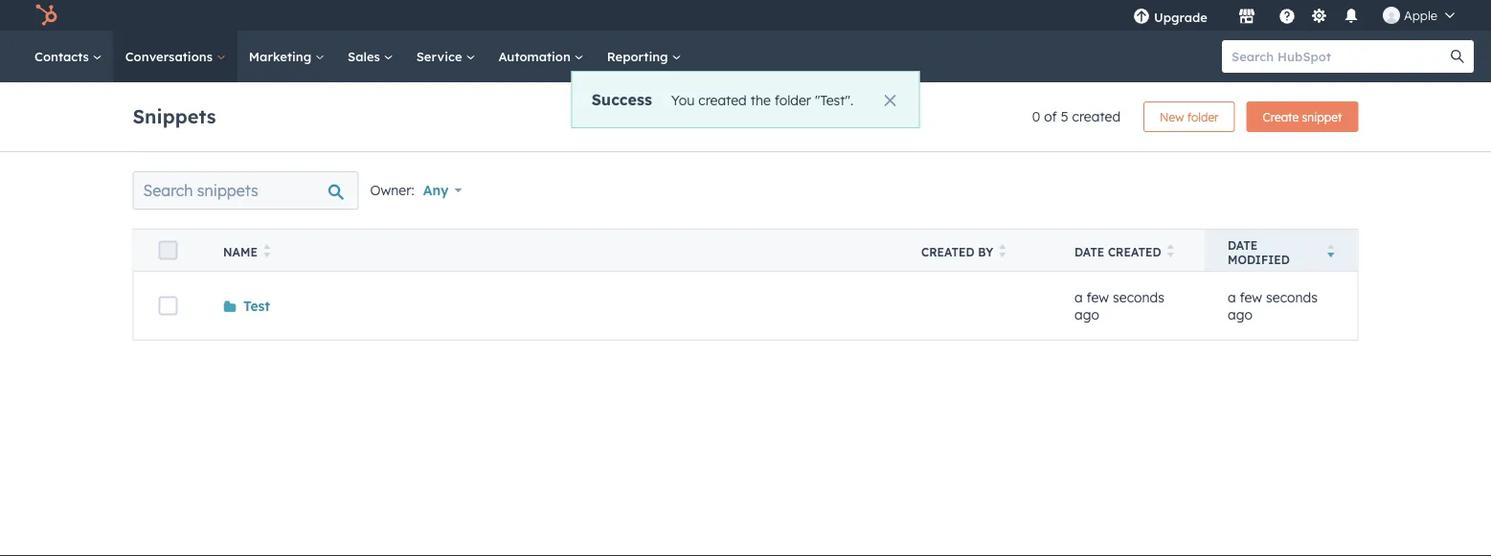 Task type: vqa. For each thing, say whether or not it's contained in the screenshot.
rightmost seconds
yes



Task type: locate. For each thing, give the bounding box(es) containing it.
date created button
[[1052, 229, 1205, 272]]

settings link
[[1308, 5, 1332, 25]]

2 few from the left
[[1240, 289, 1263, 306]]

help image
[[1279, 9, 1296, 26]]

descending sort. press to sort ascending. image
[[1328, 244, 1335, 258]]

press to sort. element
[[263, 244, 271, 261], [999, 244, 1007, 261], [1167, 244, 1175, 261]]

success alert
[[572, 71, 920, 128]]

seconds down date modified button
[[1266, 289, 1318, 306]]

created for you
[[699, 91, 747, 108]]

a few seconds ago down date created
[[1075, 289, 1165, 323]]

sales
[[348, 48, 384, 64]]

a few seconds ago down modified
[[1228, 289, 1318, 323]]

a down date created
[[1075, 289, 1083, 306]]

1 horizontal spatial press to sort. image
[[1167, 244, 1175, 258]]

Search HubSpot search field
[[1222, 40, 1457, 73]]

1 horizontal spatial press to sort. element
[[999, 244, 1007, 261]]

sales link
[[336, 31, 405, 82]]

press to sort. element right name
[[263, 244, 271, 261]]

close image
[[884, 95, 896, 106]]

1 press to sort. element from the left
[[263, 244, 271, 261]]

press to sort. image inside created by button
[[999, 244, 1007, 258]]

ago down modified
[[1228, 306, 1253, 323]]

1 vertical spatial folder
[[1188, 110, 1219, 124]]

conversations link
[[114, 31, 237, 82]]

folder inside success alert
[[775, 91, 811, 108]]

1 horizontal spatial a few seconds ago
[[1228, 289, 1318, 323]]

snippets banner
[[133, 96, 1359, 132]]

of
[[1044, 108, 1057, 125]]

0 horizontal spatial few
[[1087, 289, 1109, 306]]

new
[[1160, 110, 1184, 124]]

few down date created
[[1087, 289, 1109, 306]]

apple
[[1404, 7, 1438, 23]]

0 horizontal spatial a
[[1075, 289, 1083, 306]]

snippets
[[133, 104, 216, 128]]

marketing link
[[237, 31, 336, 82]]

bob builder image
[[1383, 7, 1401, 24]]

1 horizontal spatial folder
[[1188, 110, 1219, 124]]

2 horizontal spatial press to sort. element
[[1167, 244, 1175, 261]]

few down modified
[[1240, 289, 1263, 306]]

created for date
[[1108, 245, 1162, 260]]

few
[[1087, 289, 1109, 306], [1240, 289, 1263, 306]]

press to sort. image right date created
[[1167, 244, 1175, 258]]

1 horizontal spatial a
[[1228, 289, 1236, 306]]

seconds down 'date created' button
[[1113, 289, 1165, 306]]

marketplaces button
[[1227, 0, 1267, 31]]

0 horizontal spatial ago
[[1075, 306, 1100, 323]]

automation
[[499, 48, 575, 64]]

press to sort. image
[[263, 244, 271, 258]]

press to sort. image right by
[[999, 244, 1007, 258]]

test
[[243, 298, 270, 314]]

created inside 'date created' button
[[1108, 245, 1162, 260]]

you created the folder "test".
[[671, 91, 854, 108]]

1 horizontal spatial seconds
[[1266, 289, 1318, 306]]

press to sort. image inside 'date created' button
[[1167, 244, 1175, 258]]

1 few from the left
[[1087, 289, 1109, 306]]

2 press to sort. element from the left
[[999, 244, 1007, 261]]

2 ago from the left
[[1228, 306, 1253, 323]]

0 vertical spatial folder
[[775, 91, 811, 108]]

create snippet
[[1263, 110, 1343, 124]]

2 press to sort. image from the left
[[1167, 244, 1175, 258]]

snippet
[[1302, 110, 1343, 124]]

1 horizontal spatial ago
[[1228, 306, 1253, 323]]

0 horizontal spatial press to sort. image
[[999, 244, 1007, 258]]

0 horizontal spatial seconds
[[1113, 289, 1165, 306]]

seconds
[[1113, 289, 1165, 306], [1266, 289, 1318, 306]]

folder right new
[[1188, 110, 1219, 124]]

success
[[592, 90, 652, 109]]

press to sort. element right date created
[[1167, 244, 1175, 261]]

1 press to sort. image from the left
[[999, 244, 1007, 258]]

folder
[[775, 91, 811, 108], [1188, 110, 1219, 124]]

0 horizontal spatial a few seconds ago
[[1075, 289, 1165, 323]]

1 horizontal spatial few
[[1240, 289, 1263, 306]]

help button
[[1271, 0, 1304, 31]]

date modified button
[[1205, 229, 1358, 272]]

ago down date created
[[1075, 306, 1100, 323]]

date inside 'date modified'
[[1228, 238, 1258, 252]]

a few seconds ago
[[1075, 289, 1165, 323], [1228, 289, 1318, 323]]

date
[[1228, 238, 1258, 252], [1075, 245, 1105, 260]]

conversations
[[125, 48, 216, 64]]

service link
[[405, 31, 487, 82]]

date modified
[[1228, 238, 1290, 267]]

press to sort. element inside 'date created' button
[[1167, 244, 1175, 261]]

menu
[[1120, 0, 1469, 31]]

press to sort. element for created by
[[999, 244, 1007, 261]]

press to sort. element inside 'name' "button"
[[263, 244, 271, 261]]

created
[[699, 91, 747, 108], [1073, 108, 1121, 125], [1108, 245, 1162, 260]]

press to sort. element inside created by button
[[999, 244, 1007, 261]]

a
[[1075, 289, 1083, 306], [1228, 289, 1236, 306]]

notifications button
[[1335, 0, 1368, 31]]

2 a from the left
[[1228, 289, 1236, 306]]

owner:
[[370, 182, 414, 199]]

menu containing apple
[[1120, 0, 1469, 31]]

0 of 5 created
[[1032, 108, 1121, 125]]

folder inside button
[[1188, 110, 1219, 124]]

a down modified
[[1228, 289, 1236, 306]]

3 press to sort. element from the left
[[1167, 244, 1175, 261]]

folder right the
[[775, 91, 811, 108]]

test button
[[223, 298, 270, 314]]

0 horizontal spatial folder
[[775, 91, 811, 108]]

1 horizontal spatial date
[[1228, 238, 1258, 252]]

0 horizontal spatial date
[[1075, 245, 1105, 260]]

any
[[423, 182, 449, 199]]

press to sort. image
[[999, 244, 1007, 258], [1167, 244, 1175, 258]]

created inside success alert
[[699, 91, 747, 108]]

modified
[[1228, 252, 1290, 267]]

contacts
[[34, 48, 93, 64]]

press to sort. element right by
[[999, 244, 1007, 261]]

1 seconds from the left
[[1113, 289, 1165, 306]]

ago
[[1075, 306, 1100, 323], [1228, 306, 1253, 323]]

0 horizontal spatial press to sort. element
[[263, 244, 271, 261]]



Task type: describe. For each thing, give the bounding box(es) containing it.
you
[[671, 91, 695, 108]]

created
[[922, 245, 975, 260]]

5
[[1061, 108, 1069, 125]]

hubspot link
[[23, 4, 72, 27]]

service
[[416, 48, 466, 64]]

reporting link
[[596, 31, 693, 82]]

created by
[[922, 245, 994, 260]]

name button
[[200, 229, 899, 272]]

upgrade
[[1154, 9, 1208, 25]]

contacts link
[[23, 31, 114, 82]]

date for date created
[[1075, 245, 1105, 260]]

new folder
[[1160, 110, 1219, 124]]

new folder button
[[1144, 102, 1235, 132]]

create snippet button
[[1247, 102, 1359, 132]]

the
[[751, 91, 771, 108]]

1 a from the left
[[1075, 289, 1083, 306]]

press to sort. image for created by
[[999, 244, 1007, 258]]

date for date modified
[[1228, 238, 1258, 252]]

hubspot image
[[34, 4, 57, 27]]

reporting
[[607, 48, 672, 64]]

automation link
[[487, 31, 596, 82]]

2 a few seconds ago from the left
[[1228, 289, 1318, 323]]

0
[[1032, 108, 1041, 125]]

settings image
[[1311, 8, 1328, 25]]

press to sort. image for date created
[[1167, 244, 1175, 258]]

1 ago from the left
[[1075, 306, 1100, 323]]

press to sort. element for name
[[263, 244, 271, 261]]

upgrade image
[[1133, 9, 1150, 26]]

created inside snippets banner
[[1073, 108, 1121, 125]]

create
[[1263, 110, 1299, 124]]

notifications image
[[1343, 9, 1360, 26]]

"test".
[[815, 91, 854, 108]]

created by button
[[899, 229, 1052, 272]]

2 seconds from the left
[[1266, 289, 1318, 306]]

name
[[223, 245, 258, 260]]

search button
[[1442, 40, 1474, 73]]

Search search field
[[133, 171, 359, 210]]

apple button
[[1372, 0, 1467, 31]]

search image
[[1451, 50, 1465, 63]]

marketing
[[249, 48, 315, 64]]

marketplaces image
[[1239, 9, 1256, 26]]

date created
[[1075, 245, 1162, 260]]

any button
[[422, 171, 474, 210]]

press to sort. element for date created
[[1167, 244, 1175, 261]]

descending sort. press to sort ascending. element
[[1328, 244, 1335, 261]]

1 a few seconds ago from the left
[[1075, 289, 1165, 323]]

by
[[978, 245, 994, 260]]



